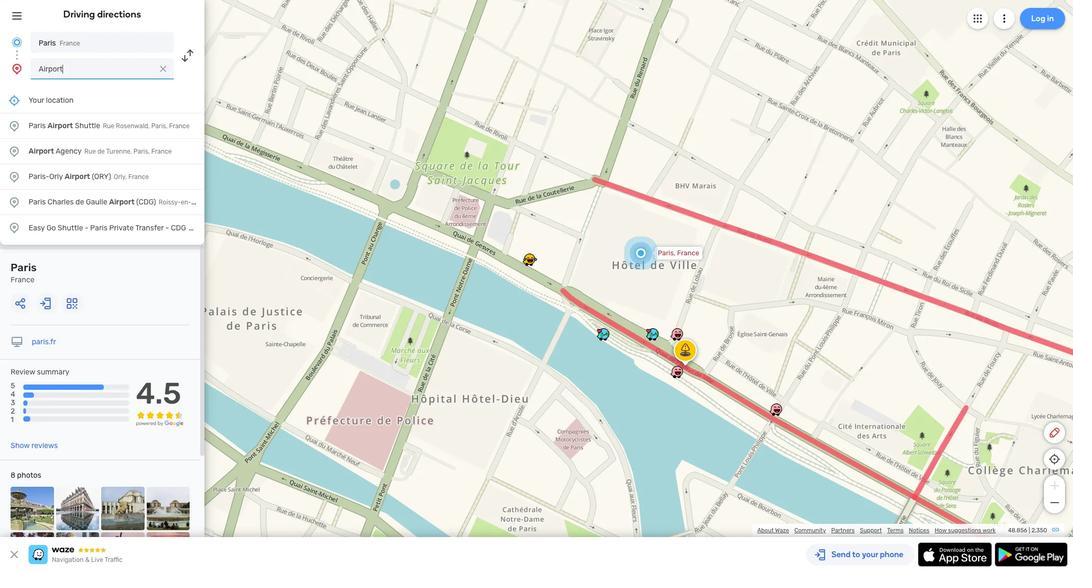 Task type: locate. For each thing, give the bounding box(es) containing it.
image 4 of paris, paris image
[[147, 487, 190, 530]]

france
[[60, 40, 80, 47], [677, 249, 700, 257], [11, 276, 34, 285]]

0 vertical spatial paris
[[39, 39, 56, 48]]

community
[[795, 527, 826, 534]]

8
[[11, 471, 15, 480]]

&
[[85, 556, 90, 564]]

zoom out image
[[1048, 497, 1062, 509]]

0 vertical spatial france
[[60, 40, 80, 47]]

2 option from the top
[[0, 139, 205, 164]]

2 horizontal spatial france
[[677, 249, 700, 257]]

option
[[0, 113, 205, 139], [0, 139, 205, 164], [0, 164, 205, 190], [0, 190, 205, 215], [0, 215, 205, 241]]

2 vertical spatial france
[[11, 276, 34, 285]]

4
[[11, 390, 15, 399]]

driving directions
[[63, 8, 141, 20]]

image 2 of paris, paris image
[[56, 487, 99, 530]]

0 vertical spatial paris france
[[39, 39, 80, 48]]

1 vertical spatial paris france
[[11, 261, 37, 285]]

partners
[[832, 527, 855, 534]]

terms
[[888, 527, 904, 534]]

link image
[[1052, 526, 1060, 534]]

paris
[[39, 39, 56, 48], [11, 261, 37, 274]]

location image
[[8, 145, 21, 158]]

live
[[91, 556, 103, 564]]

paris france
[[39, 39, 80, 48], [11, 261, 37, 285]]

reviews
[[31, 441, 58, 450]]

1 vertical spatial paris
[[11, 261, 37, 274]]

2
[[11, 407, 15, 416]]

list box
[[0, 88, 205, 245]]

4 option from the top
[[0, 190, 205, 215]]

4.5
[[136, 376, 181, 411]]

1 horizontal spatial paris
[[39, 39, 56, 48]]

x image
[[8, 548, 21, 561]]

location image for fifth option
[[8, 221, 21, 234]]

notices
[[909, 527, 930, 534]]

3
[[11, 399, 15, 408]]

work
[[983, 527, 996, 534]]

48.856
[[1008, 527, 1028, 534]]

location image
[[11, 63, 23, 75], [8, 119, 21, 132], [8, 170, 21, 183], [8, 196, 21, 209], [8, 221, 21, 234]]

3 option from the top
[[0, 164, 205, 190]]

about
[[758, 527, 774, 534]]

1 horizontal spatial france
[[60, 40, 80, 47]]

0 horizontal spatial paris france
[[11, 261, 37, 285]]

driving
[[63, 8, 95, 20]]

suggestions
[[949, 527, 982, 534]]

2.350
[[1032, 527, 1048, 534]]

navigation & live traffic
[[52, 556, 123, 564]]

show reviews
[[11, 441, 58, 450]]

image 1 of paris, paris image
[[11, 487, 54, 530]]

1 horizontal spatial paris france
[[39, 39, 80, 48]]



Task type: describe. For each thing, give the bounding box(es) containing it.
recenter image
[[8, 94, 21, 107]]

5 4 3 2 1
[[11, 382, 15, 425]]

notices link
[[909, 527, 930, 534]]

navigation
[[52, 556, 84, 564]]

review
[[11, 368, 35, 377]]

0 horizontal spatial paris
[[11, 261, 37, 274]]

1 vertical spatial france
[[677, 249, 700, 257]]

computer image
[[11, 336, 23, 349]]

5
[[11, 382, 15, 391]]

image 7 of paris, paris image
[[101, 532, 144, 572]]

location image for third option from the bottom
[[8, 170, 21, 183]]

paris.fr link
[[32, 338, 56, 347]]

Choose destination text field
[[31, 58, 174, 79]]

show
[[11, 441, 30, 450]]

0 horizontal spatial france
[[11, 276, 34, 285]]

zoom in image
[[1048, 480, 1062, 492]]

about waze link
[[758, 527, 789, 534]]

community link
[[795, 527, 826, 534]]

partners link
[[832, 527, 855, 534]]

current location image
[[11, 36, 23, 49]]

location image for 2nd option from the bottom of the page
[[8, 196, 21, 209]]

x image
[[158, 64, 169, 74]]

support
[[860, 527, 882, 534]]

support link
[[860, 527, 882, 534]]

review summary
[[11, 368, 69, 377]]

1
[[11, 416, 14, 425]]

terms link
[[888, 527, 904, 534]]

pencil image
[[1049, 427, 1061, 439]]

photos
[[17, 471, 41, 480]]

directions
[[97, 8, 141, 20]]

image 3 of paris, paris image
[[101, 487, 144, 530]]

1 option from the top
[[0, 113, 205, 139]]

48.856 | 2.350
[[1008, 527, 1048, 534]]

location image for fifth option from the bottom
[[8, 119, 21, 132]]

how suggestions work link
[[935, 527, 996, 534]]

paris,
[[658, 249, 676, 257]]

about waze community partners support terms notices how suggestions work
[[758, 527, 996, 534]]

waze
[[776, 527, 789, 534]]

5 option from the top
[[0, 215, 205, 241]]

paris.fr
[[32, 338, 56, 347]]

8 photos
[[11, 471, 41, 480]]

how
[[935, 527, 947, 534]]

image 8 of paris, paris image
[[147, 532, 190, 572]]

|
[[1029, 527, 1031, 534]]

summary
[[37, 368, 69, 377]]

paris, france
[[658, 249, 700, 257]]

traffic
[[105, 556, 123, 564]]

image 5 of paris, paris image
[[11, 532, 54, 572]]

image 6 of paris, paris image
[[56, 532, 99, 572]]



Task type: vqa. For each thing, say whether or not it's contained in the screenshot.
HOW SUGGESTIONS WORK link
yes



